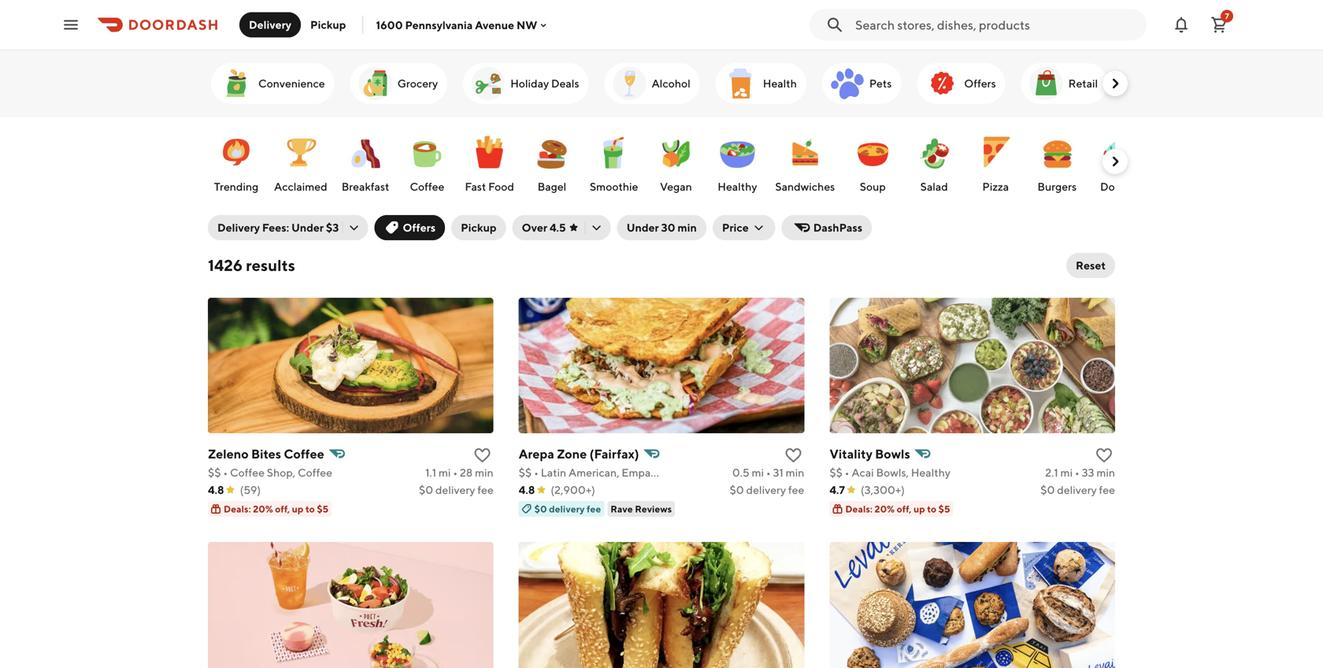 Task type: describe. For each thing, give the bounding box(es) containing it.
american,
[[569, 466, 620, 479]]

health link
[[716, 63, 807, 104]]

4 • from the left
[[766, 466, 771, 479]]

empanadas
[[622, 466, 680, 479]]

offers inside button
[[403, 221, 436, 234]]

1.1 mi • 28 min
[[425, 466, 494, 479]]

30
[[661, 221, 676, 234]]

$​0 delivery fee for coffee
[[419, 483, 494, 496]]

$​0 for coffee
[[419, 483, 433, 496]]

1 next button of carousel image from the top
[[1108, 76, 1123, 91]]

1426
[[208, 256, 243, 275]]

0.5 mi • 31 min
[[732, 466, 805, 479]]

delivery button
[[239, 12, 301, 37]]

results
[[246, 256, 295, 275]]

acai
[[852, 466, 874, 479]]

zone
[[557, 446, 587, 461]]

up for bowls
[[914, 503, 925, 514]]

to for zeleno bites coffee
[[306, 503, 315, 514]]

(fairfax)
[[590, 446, 639, 461]]

dashpass button
[[782, 215, 872, 240]]

holiday deals
[[511, 77, 579, 90]]

4.5
[[550, 221, 566, 234]]

alcohol
[[652, 77, 691, 90]]

over 4.5 button
[[512, 215, 611, 240]]

fast
[[465, 180, 486, 193]]

28
[[460, 466, 473, 479]]

grocery
[[397, 77, 438, 90]]

delivery for arepa zone (fairfax)
[[746, 483, 786, 496]]

7
[[1225, 11, 1229, 20]]

offers image
[[923, 65, 961, 102]]

salad
[[921, 180, 948, 193]]

0.5
[[732, 466, 750, 479]]

sandwiches
[[775, 180, 835, 193]]

retail link
[[1021, 63, 1108, 104]]

min for arepa zone (fairfax)
[[786, 466, 805, 479]]

pickup for the right pickup button
[[461, 221, 497, 234]]

holiday deals link
[[463, 63, 589, 104]]

alcohol link
[[605, 63, 700, 104]]

$3
[[326, 221, 339, 234]]

2 • from the left
[[453, 466, 458, 479]]

retail image
[[1028, 65, 1066, 102]]

31
[[773, 466, 784, 479]]

$$ for arepa
[[519, 466, 532, 479]]

arepa
[[519, 446, 554, 461]]

$5 for zeleno bites coffee
[[317, 503, 329, 514]]

deals: 20% off, up to $5 for bites
[[224, 503, 329, 514]]

bites
[[251, 446, 281, 461]]

zeleno
[[208, 446, 249, 461]]

3 • from the left
[[534, 466, 539, 479]]

2.1 mi • 33 min
[[1046, 466, 1115, 479]]

1.1
[[425, 466, 436, 479]]

5 items, open order cart image
[[1210, 15, 1229, 34]]

pizza
[[983, 180, 1009, 193]]

6 • from the left
[[1075, 466, 1080, 479]]

min inside button
[[678, 221, 697, 234]]

dashpass
[[814, 221, 863, 234]]

soup
[[860, 180, 886, 193]]

food
[[488, 180, 514, 193]]

Store search: begin typing to search for stores available on DoorDash text field
[[856, 16, 1138, 33]]

to for vitality bowls
[[927, 503, 937, 514]]

coffee right shop,
[[298, 466, 332, 479]]

fees:
[[262, 221, 289, 234]]

click to add this store to your saved list image
[[473, 446, 492, 465]]

4.7
[[830, 483, 845, 496]]

$​0 delivery fee for (fairfax)
[[730, 483, 805, 496]]

min for zeleno bites coffee
[[475, 466, 494, 479]]

grocery image
[[357, 65, 394, 102]]

holiday
[[511, 77, 549, 90]]

price
[[722, 221, 749, 234]]

$$ for vitality
[[830, 466, 843, 479]]

off, for bites
[[275, 503, 290, 514]]

(2,900+)
[[551, 483, 595, 496]]

up for bites
[[292, 503, 304, 514]]

3 $​0 delivery fee from the left
[[1041, 483, 1115, 496]]

delivery fees: under $3
[[217, 221, 339, 234]]

rave
[[611, 503, 633, 514]]

pets
[[870, 77, 892, 90]]

delivery down (2,900+) on the left of the page
[[549, 503, 585, 514]]

trending link
[[210, 125, 263, 198]]

under 30 min button
[[617, 215, 706, 240]]

alcohol image
[[611, 65, 649, 102]]

smoothie
[[590, 180, 638, 193]]

reviews
[[635, 503, 672, 514]]

1600 pennsylvania avenue nw
[[376, 18, 537, 31]]

2 next button of carousel image from the top
[[1108, 154, 1123, 169]]

health image
[[722, 65, 760, 102]]

burgers
[[1038, 180, 1077, 193]]

$​0 for (fairfax)
[[730, 483, 744, 496]]

donuts
[[1101, 180, 1137, 193]]

$0
[[535, 503, 547, 514]]

fee for arepa zone (fairfax)
[[788, 483, 805, 496]]

nw
[[517, 18, 537, 31]]

price button
[[713, 215, 776, 240]]

latin
[[541, 466, 566, 479]]

1 • from the left
[[223, 466, 228, 479]]

breakfast
[[342, 180, 389, 193]]

$$ • coffee shop, coffee
[[208, 466, 332, 479]]

1426 results
[[208, 256, 295, 275]]

over
[[522, 221, 547, 234]]

$0 delivery fee
[[535, 503, 601, 514]]

pets link
[[822, 63, 901, 104]]

vitality bowls
[[830, 446, 910, 461]]

$$ • acai bowls, healthy
[[830, 466, 951, 479]]

offers button
[[374, 215, 445, 240]]



Task type: vqa. For each thing, say whether or not it's contained in the screenshot.
own
no



Task type: locate. For each thing, give the bounding box(es) containing it.
7 button
[[1204, 9, 1235, 41]]

delivery for delivery
[[249, 18, 292, 31]]

1 $​0 delivery fee from the left
[[419, 483, 494, 496]]

vitality
[[830, 446, 873, 461]]

deals
[[551, 77, 579, 90]]

• down zeleno
[[223, 466, 228, 479]]

click to add this store to your saved list image for arepa zone (fairfax)
[[784, 446, 803, 465]]

0 vertical spatial delivery
[[249, 18, 292, 31]]

fee for zeleno bites coffee
[[478, 483, 494, 496]]

delivery for delivery fees: under $3
[[217, 221, 260, 234]]

delivery down 2.1 mi • 33 min
[[1057, 483, 1097, 496]]

1 horizontal spatial 20%
[[875, 503, 895, 514]]

4.8 up $0
[[519, 483, 535, 496]]

shop,
[[267, 466, 296, 479]]

20% for bites
[[253, 503, 273, 514]]

1 horizontal spatial off,
[[897, 503, 912, 514]]

$$ down zeleno
[[208, 466, 221, 479]]

0 vertical spatial offers
[[964, 77, 996, 90]]

acclaimed
[[274, 180, 327, 193]]

zeleno bites coffee
[[208, 446, 324, 461]]

pickup for leftmost pickup button
[[310, 18, 346, 31]]

4.8 for arepa zone (fairfax)
[[519, 483, 535, 496]]

1 $5 from the left
[[317, 503, 329, 514]]

min right 30
[[678, 221, 697, 234]]

deals: 20% off, up to $5 for bowls
[[846, 503, 950, 514]]

min right 31
[[786, 466, 805, 479]]

rave reviews
[[611, 503, 672, 514]]

up down '$$ • acai bowls, healthy'
[[914, 503, 925, 514]]

notification bell image
[[1172, 15, 1191, 34]]

0 horizontal spatial to
[[306, 503, 315, 514]]

coffee
[[410, 180, 445, 193], [284, 446, 324, 461], [230, 466, 265, 479], [298, 466, 332, 479]]

0 horizontal spatial offers
[[403, 221, 436, 234]]

$​0 delivery fee down 0.5 mi • 31 min
[[730, 483, 805, 496]]

mi
[[439, 466, 451, 479], [752, 466, 764, 479], [1061, 466, 1073, 479]]

0 vertical spatial pickup button
[[301, 12, 356, 37]]

2 $​0 from the left
[[730, 483, 744, 496]]

1 horizontal spatial pickup
[[461, 221, 497, 234]]

1 to from the left
[[306, 503, 315, 514]]

0 horizontal spatial $​0 delivery fee
[[419, 483, 494, 496]]

0 horizontal spatial deals:
[[224, 503, 251, 514]]

0 horizontal spatial pickup
[[310, 18, 346, 31]]

33
[[1082, 466, 1095, 479]]

1 horizontal spatial mi
[[752, 466, 764, 479]]

bowls
[[875, 446, 910, 461]]

1 horizontal spatial deals:
[[846, 503, 873, 514]]

up
[[292, 503, 304, 514], [914, 503, 925, 514]]

1 vertical spatial healthy
[[911, 466, 951, 479]]

avenue
[[475, 18, 514, 31]]

$$ for zeleno
[[208, 466, 221, 479]]

convenience link
[[211, 63, 334, 104]]

up down shop,
[[292, 503, 304, 514]]

1600
[[376, 18, 403, 31]]

1 horizontal spatial click to add this store to your saved list image
[[1095, 446, 1114, 465]]

pickup button down fast
[[452, 215, 506, 240]]

1 horizontal spatial to
[[927, 503, 937, 514]]

fee down 2.1 mi • 33 min
[[1099, 483, 1115, 496]]

1 $​0 from the left
[[419, 483, 433, 496]]

delivery down 1.1 mi • 28 min
[[436, 483, 475, 496]]

delivery inside button
[[249, 18, 292, 31]]

arepa zone (fairfax)
[[519, 446, 639, 461]]

reset button
[[1067, 253, 1115, 278]]

to down $$ • coffee shop, coffee
[[306, 503, 315, 514]]

delivery left "fees:"
[[217, 221, 260, 234]]

grocery link
[[350, 63, 448, 104]]

$​0 down 1.1
[[419, 483, 433, 496]]

delivery up convenience link
[[249, 18, 292, 31]]

1 deals: 20% off, up to $5 from the left
[[224, 503, 329, 514]]

1 horizontal spatial pickup button
[[452, 215, 506, 240]]

deals: down (3,300+)
[[846, 503, 873, 514]]

deals:
[[224, 503, 251, 514], [846, 503, 873, 514]]

off, down (3,300+)
[[897, 503, 912, 514]]

click to add this store to your saved list image up 0.5 mi • 31 min
[[784, 446, 803, 465]]

under inside under 30 min button
[[627, 221, 659, 234]]

1 vertical spatial offers
[[403, 221, 436, 234]]

1600 pennsylvania avenue nw button
[[376, 18, 550, 31]]

1 horizontal spatial under
[[627, 221, 659, 234]]

20% for bowls
[[875, 503, 895, 514]]

1 vertical spatial pickup
[[461, 221, 497, 234]]

20%
[[253, 503, 273, 514], [875, 503, 895, 514]]

next button of carousel image right retail
[[1108, 76, 1123, 91]]

fee down 0.5 mi • 31 min
[[788, 483, 805, 496]]

holiday deals image
[[470, 65, 507, 102]]

(3,300+)
[[861, 483, 905, 496]]

pickup right delivery button
[[310, 18, 346, 31]]

1 horizontal spatial 4.8
[[519, 483, 535, 496]]

0 horizontal spatial 20%
[[253, 503, 273, 514]]

to down '$$ • acai bowls, healthy'
[[927, 503, 937, 514]]

1 vertical spatial next button of carousel image
[[1108, 154, 1123, 169]]

2 horizontal spatial mi
[[1061, 466, 1073, 479]]

• left 28
[[453, 466, 458, 479]]

2 mi from the left
[[752, 466, 764, 479]]

off, down shop,
[[275, 503, 290, 514]]

4.8
[[208, 483, 224, 496], [519, 483, 535, 496]]

under 30 min
[[627, 221, 697, 234]]

coffee up (59)
[[230, 466, 265, 479]]

over 4.5
[[522, 221, 566, 234]]

0 horizontal spatial healthy
[[718, 180, 757, 193]]

under left 30
[[627, 221, 659, 234]]

health
[[763, 77, 797, 90]]

healthy
[[718, 180, 757, 193], [911, 466, 951, 479]]

1 vertical spatial pickup button
[[452, 215, 506, 240]]

20% down (3,300+)
[[875, 503, 895, 514]]

$$ • latin american, empanadas
[[519, 466, 680, 479]]

2 horizontal spatial $​0
[[1041, 483, 1055, 496]]

click to add this store to your saved list image for vitality bowls
[[1095, 446, 1114, 465]]

0 horizontal spatial up
[[292, 503, 304, 514]]

3 mi from the left
[[1061, 466, 1073, 479]]

0 horizontal spatial off,
[[275, 503, 290, 514]]

2 $$ from the left
[[519, 466, 532, 479]]

delivery
[[249, 18, 292, 31], [217, 221, 260, 234]]

2.1
[[1046, 466, 1059, 479]]

$5 down '$$ • acai bowls, healthy'
[[939, 503, 950, 514]]

0 horizontal spatial $​0
[[419, 483, 433, 496]]

min down click to add this store to your saved list image
[[475, 466, 494, 479]]

2 under from the left
[[627, 221, 659, 234]]

deals: 20% off, up to $5 down (59)
[[224, 503, 329, 514]]

deals: down (59)
[[224, 503, 251, 514]]

1 $$ from the left
[[208, 466, 221, 479]]

deals: 20% off, up to $5 down (3,300+)
[[846, 503, 950, 514]]

1 under from the left
[[291, 221, 324, 234]]

bagel
[[538, 180, 567, 193]]

2 4.8 from the left
[[519, 483, 535, 496]]

(59)
[[240, 483, 261, 496]]

2 20% from the left
[[875, 503, 895, 514]]

under left $3
[[291, 221, 324, 234]]

2 up from the left
[[914, 503, 925, 514]]

min for vitality bowls
[[1097, 466, 1115, 479]]

0 horizontal spatial under
[[291, 221, 324, 234]]

2 off, from the left
[[897, 503, 912, 514]]

fast food
[[465, 180, 514, 193]]

2 deals: from the left
[[846, 503, 873, 514]]

1 click to add this store to your saved list image from the left
[[784, 446, 803, 465]]

2 deals: 20% off, up to $5 from the left
[[846, 503, 950, 514]]

$$ up 4.7 on the bottom of page
[[830, 466, 843, 479]]

1 vertical spatial delivery
[[217, 221, 260, 234]]

delivery for vitality bowls
[[1057, 483, 1097, 496]]

$​0
[[419, 483, 433, 496], [730, 483, 744, 496], [1041, 483, 1055, 496]]

• left 'acai'
[[845, 466, 850, 479]]

2 $​0 delivery fee from the left
[[730, 483, 805, 496]]

click to add this store to your saved list image
[[784, 446, 803, 465], [1095, 446, 1114, 465]]

$​0 delivery fee down 1.1 mi • 28 min
[[419, 483, 494, 496]]

open menu image
[[61, 15, 80, 34]]

mi right 1.1
[[439, 466, 451, 479]]

1 horizontal spatial offers
[[964, 77, 996, 90]]

2 to from the left
[[927, 503, 937, 514]]

mi for coffee
[[439, 466, 451, 479]]

pennsylvania
[[405, 18, 473, 31]]

0 vertical spatial healthy
[[718, 180, 757, 193]]

1 horizontal spatial $​0
[[730, 483, 744, 496]]

1 horizontal spatial $​0 delivery fee
[[730, 483, 805, 496]]

0 vertical spatial next button of carousel image
[[1108, 76, 1123, 91]]

deals: 20% off, up to $5
[[224, 503, 329, 514], [846, 503, 950, 514]]

convenience image
[[217, 65, 255, 102]]

$​0 down 0.5 on the bottom of page
[[730, 483, 744, 496]]

delivery down 0.5 mi • 31 min
[[746, 483, 786, 496]]

1 horizontal spatial $$
[[519, 466, 532, 479]]

4.8 left (59)
[[208, 483, 224, 496]]

1 horizontal spatial up
[[914, 503, 925, 514]]

fee left rave
[[587, 503, 601, 514]]

coffee up offers button
[[410, 180, 445, 193]]

3 $​0 from the left
[[1041, 483, 1055, 496]]

$5 for vitality bowls
[[939, 503, 950, 514]]

0 horizontal spatial pickup button
[[301, 12, 356, 37]]

healthy right bowls,
[[911, 466, 951, 479]]

0 horizontal spatial $5
[[317, 503, 329, 514]]

1 off, from the left
[[275, 503, 290, 514]]

• left the latin at the left bottom
[[534, 466, 539, 479]]

delivery for zeleno bites coffee
[[436, 483, 475, 496]]

0 horizontal spatial click to add this store to your saved list image
[[784, 446, 803, 465]]

• left 31
[[766, 466, 771, 479]]

0 horizontal spatial deals: 20% off, up to $5
[[224, 503, 329, 514]]

1 20% from the left
[[253, 503, 273, 514]]

click to add this store to your saved list image up 2.1 mi • 33 min
[[1095, 446, 1114, 465]]

retail
[[1069, 77, 1098, 90]]

deals: for vitality
[[846, 503, 873, 514]]

pets image
[[829, 65, 866, 102]]

fee down 1.1 mi • 28 min
[[478, 483, 494, 496]]

healthy up price
[[718, 180, 757, 193]]

4.8 for zeleno bites coffee
[[208, 483, 224, 496]]

$​0 delivery fee down 2.1 mi • 33 min
[[1041, 483, 1115, 496]]

$5
[[317, 503, 329, 514], [939, 503, 950, 514]]

$$ down arepa
[[519, 466, 532, 479]]

coffee up shop,
[[284, 446, 324, 461]]

1 horizontal spatial deals: 20% off, up to $5
[[846, 503, 950, 514]]

1 horizontal spatial healthy
[[911, 466, 951, 479]]

$​0 delivery fee
[[419, 483, 494, 496], [730, 483, 805, 496], [1041, 483, 1115, 496]]

reset
[[1076, 259, 1106, 272]]

1 mi from the left
[[439, 466, 451, 479]]

0 horizontal spatial mi
[[439, 466, 451, 479]]

next button of carousel image
[[1108, 76, 1123, 91], [1108, 154, 1123, 169]]

off,
[[275, 503, 290, 514], [897, 503, 912, 514]]

min right 33
[[1097, 466, 1115, 479]]

pickup
[[310, 18, 346, 31], [461, 221, 497, 234]]

2 click to add this store to your saved list image from the left
[[1095, 446, 1114, 465]]

1 deals: from the left
[[224, 503, 251, 514]]

2 horizontal spatial $$
[[830, 466, 843, 479]]

offers
[[964, 77, 996, 90], [403, 221, 436, 234]]

$​0 down 2.1
[[1041, 483, 1055, 496]]

0 vertical spatial pickup
[[310, 18, 346, 31]]

bowls,
[[876, 466, 909, 479]]

• left 33
[[1075, 466, 1080, 479]]

mi for (fairfax)
[[752, 466, 764, 479]]

mi right 0.5 on the bottom of page
[[752, 466, 764, 479]]

fee for vitality bowls
[[1099, 483, 1115, 496]]

acclaimed link
[[271, 125, 331, 198]]

pickup down fast
[[461, 221, 497, 234]]

3 $$ from the left
[[830, 466, 843, 479]]

0 horizontal spatial $$
[[208, 466, 221, 479]]

mi right 2.1
[[1061, 466, 1073, 479]]

vegan
[[660, 180, 692, 193]]

off, for bowls
[[897, 503, 912, 514]]

1 up from the left
[[292, 503, 304, 514]]

1 horizontal spatial $5
[[939, 503, 950, 514]]

offers link
[[917, 63, 1006, 104]]

$$
[[208, 466, 221, 479], [519, 466, 532, 479], [830, 466, 843, 479]]

0 horizontal spatial 4.8
[[208, 483, 224, 496]]

next button of carousel image up donuts
[[1108, 154, 1123, 169]]

trending
[[214, 180, 259, 193]]

•
[[223, 466, 228, 479], [453, 466, 458, 479], [534, 466, 539, 479], [766, 466, 771, 479], [845, 466, 850, 479], [1075, 466, 1080, 479]]

pickup button left 1600
[[301, 12, 356, 37]]

2 $5 from the left
[[939, 503, 950, 514]]

pickup button
[[301, 12, 356, 37], [452, 215, 506, 240]]

$5 down $$ • coffee shop, coffee
[[317, 503, 329, 514]]

20% down (59)
[[253, 503, 273, 514]]

1 4.8 from the left
[[208, 483, 224, 496]]

2 horizontal spatial $​0 delivery fee
[[1041, 483, 1115, 496]]

convenience
[[258, 77, 325, 90]]

deals: for zeleno
[[224, 503, 251, 514]]

5 • from the left
[[845, 466, 850, 479]]



